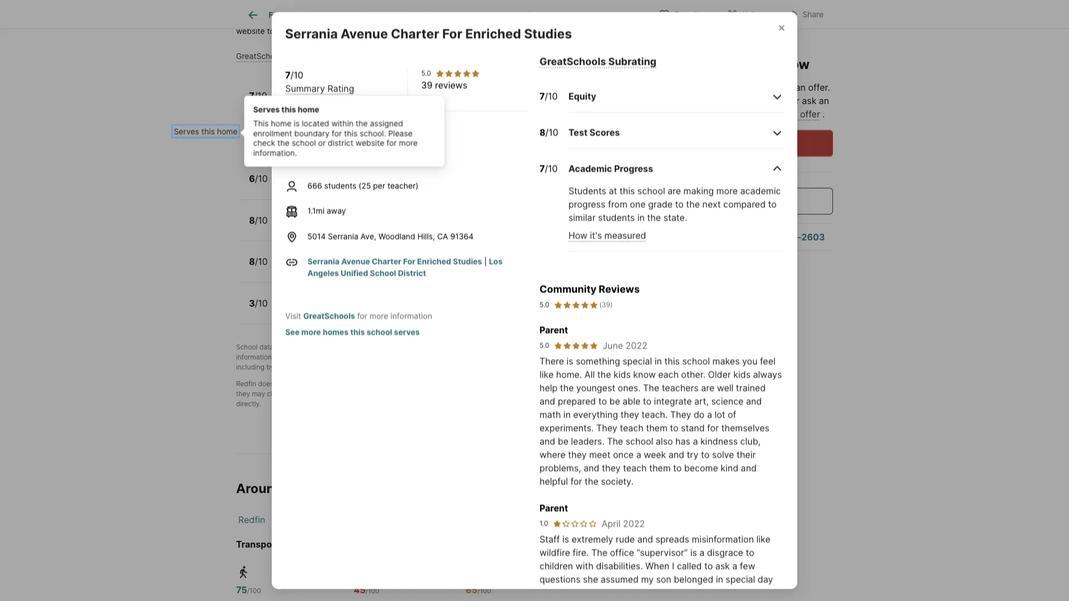 Task type: vqa. For each thing, say whether or not it's contained in the screenshot.
Avenue associated with Serrania Avenue Charter For Enriched Studies Charter, K-5 • Serves this home • 1.1mi
yes



Task type: locate. For each thing, give the bounding box(es) containing it.
an down "now"
[[796, 82, 806, 93]]

8 inside serrania avenue charter for enriched studies dialog
[[540, 127, 546, 138]]

woodland for hills's
[[236, 15, 275, 25]]

0 vertical spatial tour
[[737, 96, 754, 106]]

an up 'backup offer' link
[[819, 96, 829, 106]]

summary down the all
[[288, 52, 323, 61]]

a right , at the bottom
[[368, 343, 372, 351]]

tour down the seller has already accepted an offer
[[737, 96, 754, 106]]

0 vertical spatial enrollment
[[301, 15, 342, 25]]

a inside . you can request a tour anyway or ask
[[729, 96, 734, 106]]

tours
[[714, 56, 748, 72]]

burbank
[[355, 540, 391, 550]]

students inside students at this school are making more academic progress from one grade to the next compared to similar students in the state.
[[598, 212, 635, 223]]

8 /10 inside serrania avenue charter for enriched studies dialog
[[540, 127, 558, 138]]

1 horizontal spatial 1.1mi
[[406, 98, 423, 107]]

tax
[[467, 10, 479, 20]]

5.0 for june 2022
[[540, 341, 549, 350]]

office
[[610, 547, 634, 558]]

tour inside . you can request a tour anyway or ask
[[737, 96, 754, 106]]

home. inside there is something special in this school makes you feel like home. all the kids know each other. older kids always help the youngest ones. the teachers are well trained and prepared to be able to integrate art, science and math in everything they teach. they do a lot of experiments. they teach them to stand for themselves and be leaders. the school also has a kindness club, where they meet once a week and try to solve their problems, and they teach them to become kind and helpful for the society.
[[556, 369, 582, 380]]

for down assigned
[[387, 138, 397, 148]]

1 charter, from the top
[[280, 98, 310, 107]]

1 vertical spatial 1.1mi
[[308, 206, 325, 216]]

1 horizontal spatial woodland
[[280, 169, 324, 180]]

1 vertical spatial k-
[[459, 210, 469, 221]]

1 horizontal spatial this
[[659, 40, 686, 56]]

choice inside sherman oaks center for enriched studies public, 4-12 • choice school • 3.6mi
[[333, 140, 358, 149]]

2 horizontal spatial school
[[411, 380, 432, 388]]

1 vertical spatial ask
[[716, 561, 730, 571]]

school down day
[[751, 587, 779, 598]]

for inside serrania avenue charter for enriched studies charter, k-5 • serves this home • 1.1mi
[[390, 86, 404, 97]]

parent for staff
[[540, 503, 568, 514]]

k- inside serrania avenue charter for enriched studies charter, k-5 • serves this home • 1.1mi
[[312, 98, 320, 107]]

studies inside serrania avenue charter for enriched studies charter, k-5 • serves this home • 1.1mi
[[447, 86, 480, 97]]

as
[[311, 353, 318, 361], [573, 380, 580, 388]]

or right the endorse
[[316, 380, 322, 388]]

someone
[[663, 587, 703, 598]]

serrania avenue charter for enriched studies link
[[308, 257, 482, 266]]

12 up 91364
[[469, 210, 479, 221]]

•
[[327, 98, 331, 107], [399, 98, 404, 107], [326, 140, 330, 149], [387, 140, 391, 149], [322, 181, 327, 190], [395, 181, 399, 190], [325, 222, 330, 232], [386, 222, 391, 232], [331, 264, 336, 273], [404, 264, 408, 273], [326, 305, 330, 315], [387, 305, 391, 315]]

the up the school.
[[356, 119, 368, 128]]

1 vertical spatial an
[[819, 96, 829, 106]]

position
[[540, 601, 573, 602]]

8
[[540, 127, 546, 138], [249, 132, 255, 143], [315, 181, 320, 190], [249, 215, 255, 226], [249, 257, 255, 267]]

district inside guaranteed to be accurate. to verify school enrollment eligibility, contact the school district directly.
[[597, 390, 619, 398]]

12 down boundary
[[316, 140, 324, 149]]

0 vertical spatial charter,
[[280, 98, 310, 107]]

woodland inside woodland hills charter academy public, 6-8 • serves this home • 0.7mi
[[280, 169, 324, 180]]

0 vertical spatial check
[[524, 15, 546, 25]]

this inside taft charter high charter, 9-12 • serves this home • 1.6mi
[[365, 264, 379, 273]]

may inside this home may not be allowing tours right now
[[727, 40, 754, 56]]

1 vertical spatial charter,
[[280, 264, 310, 273]]

0 vertical spatial district
[[589, 15, 615, 25]]

integrate
[[654, 396, 692, 407]]

change
[[267, 390, 290, 398]]

the down step, on the bottom of page
[[349, 363, 360, 371]]

charter inside serrania avenue charter for enriched studies charter, k-5 • serves this home • 1.1mi
[[354, 86, 388, 97]]

own
[[415, 353, 429, 361]]

public, up see
[[280, 305, 305, 315]]

districts,
[[613, 353, 641, 361]]

property details
[[363, 10, 422, 20]]

information. up 6 /10
[[253, 148, 297, 158]]

to inside guaranteed to be accurate. to verify school enrollment eligibility, contact the school district directly.
[[368, 390, 375, 398]]

school inside los angeles unified school district
[[370, 269, 396, 278]]

to up teach. at the bottom right of the page
[[643, 396, 652, 407]]

redfin down including
[[236, 380, 256, 388]]

or inside . you can request a tour anyway or ask
[[791, 96, 800, 106]]

and down , at the bottom
[[358, 353, 370, 361]]

1 horizontal spatial like
[[757, 534, 771, 545]]

0 horizontal spatial students
[[324, 181, 357, 190]]

offer inside an agent about submitting a backup offer .
[[800, 109, 820, 120]]

serrania for serrania avenue charter for enriched studies
[[285, 25, 338, 41]]

school.
[[360, 129, 386, 138]]

3 public, from the top
[[280, 222, 305, 232]]

serrania avenue charter for enriched studies
[[285, 25, 572, 41]]

rating 5.0 out of 5 element up reviews
[[436, 69, 480, 78]]

2 vertical spatial 2022
[[661, 601, 683, 602]]

to right guaranteed
[[368, 390, 375, 398]]

redfin
[[447, 343, 467, 351], [236, 380, 256, 388], [238, 515, 265, 526]]

public, down lake
[[280, 222, 305, 232]]

home. down property details
[[378, 27, 401, 36]]

0 horizontal spatial by
[[266, 363, 274, 371]]

2 horizontal spatial has
[[703, 82, 718, 93]]

woodland hills's enrollment policy is not based solely on geography.
[[236, 15, 497, 25]]

charter down the based
[[391, 25, 439, 41]]

climate tab
[[568, 2, 616, 28]]

equity
[[569, 91, 596, 102]]

1 horizontal spatial kids
[[734, 369, 751, 380]]

serrania avenue charter for enriched studies |
[[308, 257, 489, 266]]

studies left |
[[453, 257, 482, 266]]

sherman
[[280, 127, 319, 138]]

school inside 3 /10 public, 9-12 • choice school • 5.7mi
[[360, 305, 385, 315]]

school up nonprofit
[[367, 328, 392, 337]]

school up grade
[[638, 186, 665, 196]]

2022 up rude on the bottom right
[[623, 518, 645, 529]]

1 horizontal spatial .
[[828, 82, 830, 93]]

0 vertical spatial please
[[497, 15, 522, 25]]

reviews
[[599, 283, 640, 295]]

0 horizontal spatial they
[[596, 422, 617, 433]]

0 vertical spatial choice
[[333, 140, 358, 149]]

april
[[602, 518, 621, 529]]

serving
[[333, 27, 360, 36]]

avenue up unified
[[341, 257, 370, 266]]

their up themselves.
[[399, 353, 414, 361]]

0 vertical spatial summary
[[288, 52, 323, 61]]

enrollment down boundaries
[[470, 390, 503, 398]]

and inside school service boundaries are intended to be used as a reference only; they may change and are not
[[292, 390, 304, 398]]

please left schools
[[497, 15, 522, 25]]

charter, down 'taft' at left top
[[280, 264, 310, 273]]

to down recommends
[[473, 353, 479, 361]]

k- down balboa
[[307, 222, 315, 232]]

they
[[236, 390, 250, 398], [621, 409, 639, 420], [568, 449, 587, 460], [602, 463, 621, 473]]

avenue up 5
[[319, 86, 352, 97]]

1 vertical spatial summary
[[285, 83, 325, 94]]

4 public, from the top
[[280, 305, 305, 315]]

redfin up the transportation
[[238, 515, 265, 526]]

0 vertical spatial special
[[623, 356, 652, 367]]

everything
[[573, 409, 618, 420]]

near
[[303, 540, 323, 550]]

1 horizontal spatial students
[[598, 212, 635, 223]]

8 /10 for taft charter high
[[249, 257, 268, 267]]

an agent about submitting a backup offer .
[[659, 96, 829, 120]]

leaders.
[[571, 436, 605, 447]]

charter inside woodland hills charter academy public, 6-8 • serves this home • 0.7mi
[[347, 169, 381, 180]]

woodland for hills
[[280, 169, 324, 180]]

0 vertical spatial information.
[[253, 148, 297, 158]]

for for serrania avenue charter for enriched studies
[[442, 25, 462, 41]]

ask a question
[[714, 196, 778, 207]]

2 horizontal spatial schools
[[556, 353, 581, 361]]

are left intended
[[496, 380, 506, 388]]

1 horizontal spatial school
[[370, 269, 396, 278]]

enriched for sherman oaks center for enriched studies public, 4-12 • choice school • 3.6mi
[[394, 127, 433, 138]]

1 vertical spatial information.
[[371, 380, 409, 388]]

favorite button
[[649, 3, 713, 25]]

enrollment inside guaranteed to be accurate. to verify school enrollment eligibility, contact the school district directly.
[[470, 390, 503, 398]]

0 vertical spatial 1.1mi
[[406, 98, 423, 107]]

8 /10 for lake balboa college preparatory magnet k-12
[[249, 215, 268, 226]]

enriched inside serrania avenue charter for enriched studies element
[[465, 25, 521, 41]]

may down does
[[252, 390, 265, 398]]

students down hills
[[324, 181, 357, 190]]

0 horizontal spatial .
[[823, 109, 825, 120]]

science
[[711, 396, 744, 407]]

2022 for june 2022
[[626, 340, 648, 351]]

7 /10 for students at this school are making more academic progress from one grade to the next compared to similar students in the state.
[[540, 163, 558, 174]]

do
[[694, 409, 705, 420]]

be inside school service boundaries are intended to be used as a reference only; they may change and are not
[[546, 380, 554, 388]]

kids up only;
[[614, 369, 631, 380]]

0 vertical spatial rating
[[325, 52, 348, 61]]

/10 inside 7 /10 summary rating
[[291, 69, 303, 80]]

serves inside serrania avenue charter for enriched studies charter, k-5 • serves this home • 1.1mi
[[334, 98, 359, 107]]

academy
[[383, 169, 424, 180]]

1 vertical spatial this
[[253, 119, 269, 128]]

anyway inside . you can request a tour anyway or ask
[[756, 96, 788, 106]]

public, inside lake balboa college preparatory magnet k-12 public, k-12 • choice school • 5.7mi
[[280, 222, 305, 232]]

renters
[[549, 343, 571, 351]]

2 public, from the top
[[280, 181, 305, 190]]

in down one at the top right of page
[[638, 212, 645, 223]]

school down the june
[[591, 353, 612, 361]]

ca
[[437, 231, 448, 241]]

5.0 up '39'
[[421, 69, 431, 77]]

2 kids from the left
[[734, 369, 751, 380]]

woodland hills charter academy public, 6-8 • serves this home • 0.7mi
[[280, 169, 424, 190]]

redfin inside , a nonprofit organization. redfin recommends buyers and renters use greatschools information and ratings as a
[[447, 343, 467, 351]]

parent up renters
[[540, 324, 568, 335]]

redfin up investigation
[[447, 343, 467, 351]]

as inside , a nonprofit organization. redfin recommends buyers and renters use greatschools information and ratings as a
[[311, 353, 318, 361]]

2022 inside staff is extremely rude and spreads misinformation like wildfire fire. the office "supervisor" is a disgrace to children with disabilities. when i called to ask a few questions she assumed my son belonged in special day class because he has an iep. someone that is in a school position talking to parents in 2022 should be
[[661, 601, 683, 602]]

rating 5.0 out of 5 element
[[436, 69, 480, 78], [554, 300, 598, 310], [554, 341, 598, 350]]

public,
[[280, 140, 305, 149], [280, 181, 305, 190], [280, 222, 305, 232], [280, 305, 305, 315]]

serrania inside serrania avenue charter for enriched studies charter, k-5 • serves this home • 1.1mi
[[280, 86, 317, 97]]

choice down college
[[332, 222, 358, 232]]

nonprofit
[[374, 343, 402, 351]]

choice down oaks on the left top of the page
[[333, 140, 358, 149]]

1 vertical spatial anyway
[[758, 138, 791, 149]]

greatschools inside , a nonprofit organization. redfin recommends buyers and renters use greatschools information and ratings as a
[[586, 343, 629, 351]]

able
[[623, 396, 641, 407]]

0 vertical spatial 2022
[[626, 340, 648, 351]]

teach down teach. at the bottom right of the page
[[620, 422, 644, 433]]

be up "now"
[[780, 40, 796, 56]]

that
[[705, 587, 722, 598]]

1 vertical spatial home.
[[556, 369, 582, 380]]

1 vertical spatial special
[[726, 574, 755, 585]]

school up the to
[[411, 380, 432, 388]]

this inside students at this school are making more academic progress from one grade to the next compared to similar students in the state.
[[620, 186, 635, 196]]

and up where
[[540, 436, 555, 447]]

1 vertical spatial please
[[388, 129, 413, 138]]

is
[[369, 15, 375, 25], [294, 119, 300, 128], [276, 343, 281, 351], [567, 356, 573, 367], [563, 534, 569, 545], [690, 547, 697, 558], [725, 587, 731, 598]]

lake
[[280, 210, 301, 221]]

/100 inside 65 /100
[[478, 587, 491, 595]]

0 vertical spatial redfin
[[447, 343, 467, 351]]

woodland up 6-
[[280, 169, 324, 180]]

to up contact
[[538, 380, 544, 388]]

1 horizontal spatial schools
[[362, 363, 386, 371]]

eligibility,
[[505, 390, 534, 398]]

in up 'each' at the right of page
[[655, 356, 662, 367]]

0 horizontal spatial like
[[540, 369, 554, 380]]

0 horizontal spatial may
[[252, 390, 265, 398]]

this inside there is something special in this school makes you feel like home. all the kids know each other. older kids always help the youngest ones. the teachers are well trained and prepared to be able to integrate art, science and math in everything they teach. they do a lot of experiments. they teach them to stand for themselves and be leaders. the school also has a kindness club, where they meet once a week and try to solve their problems, and they teach them to become kind and helpful for the society.
[[665, 356, 680, 367]]

2 vertical spatial choice
[[333, 305, 358, 315]]

school down the school.
[[361, 140, 385, 149]]

serrania avenue charter for enriched studies element
[[285, 12, 585, 41]]

school down sherman
[[292, 138, 316, 148]]

2 charter, from the top
[[280, 264, 310, 273]]

schools down conduct
[[362, 363, 386, 371]]

school inside sherman oaks center for enriched studies public, 4-12 • choice school • 3.6mi
[[361, 140, 385, 149]]

0 horizontal spatial has
[[615, 587, 630, 598]]

be
[[780, 40, 796, 56], [546, 380, 554, 388], [376, 390, 384, 398], [610, 396, 620, 407], [558, 436, 569, 447]]

themselves.
[[388, 363, 426, 371]]

1 vertical spatial enrollment
[[253, 129, 292, 138]]

1 vertical spatial redfin
[[236, 380, 256, 388]]

they inside school service boundaries are intended to be used as a reference only; they may change and are not
[[236, 390, 250, 398]]

,
[[364, 343, 366, 351]]

climate
[[578, 10, 606, 20]]

1 vertical spatial school
[[236, 343, 258, 351]]

charter inside taft charter high charter, 9-12 • serves this home • 1.6mi
[[300, 252, 333, 263]]

math
[[540, 409, 561, 420]]

blvd
[[393, 540, 412, 550]]

1 horizontal spatial home.
[[556, 369, 582, 380]]

property details tab
[[353, 2, 432, 28]]

0 horizontal spatial kids
[[614, 369, 631, 380]]

has up request
[[703, 82, 718, 93]]

1 horizontal spatial ask
[[802, 96, 817, 106]]

12
[[316, 140, 324, 149], [469, 210, 479, 221], [315, 222, 323, 232], [321, 264, 329, 273], [315, 305, 324, 315]]

angeles
[[308, 269, 339, 278]]

8 /10 for sherman oaks center for enriched studies
[[249, 132, 268, 143]]

0 vertical spatial has
[[703, 82, 718, 93]]

0 horizontal spatial enrollment
[[253, 129, 292, 138]]

0 vertical spatial them
[[646, 422, 668, 433]]

an inside an agent about submitting a backup offer .
[[819, 96, 829, 106]]

it's
[[590, 230, 602, 241]]

1 vertical spatial avenue
[[319, 86, 352, 97]]

rating 5.0 out of 5 element down community
[[554, 300, 598, 310]]

school for school data is provided by greatschools
[[236, 343, 258, 351]]

1.1mi inside serrania avenue charter for enriched studies dialog
[[308, 206, 325, 216]]

rating 1.0 out of 5 element
[[553, 519, 597, 528]]

2 vertical spatial rating 5.0 out of 5 element
[[554, 341, 598, 350]]

and down the endorse
[[292, 390, 304, 398]]

1 horizontal spatial /100
[[366, 587, 379, 595]]

something
[[576, 356, 620, 367]]

1 parent from the top
[[540, 324, 568, 335]]

this inside serrania avenue charter for enriched studies charter, k-5 • serves this home • 1.1mi
[[361, 98, 375, 107]]

0 vertical spatial may
[[727, 40, 754, 56]]

7 /10
[[249, 91, 267, 102], [540, 91, 558, 102], [540, 163, 558, 174]]

request
[[701, 138, 736, 149]]

special up know
[[623, 356, 652, 367]]

2 /100 from the left
[[366, 587, 379, 595]]

special down few
[[726, 574, 755, 585]]

enriched for serrania avenue charter for enriched studies
[[465, 25, 521, 41]]

0 vertical spatial this
[[659, 40, 686, 56]]

8 for lake balboa college preparatory magnet k-12
[[249, 215, 255, 226]]

65
[[466, 585, 478, 596]]

5.0 up desired
[[540, 341, 549, 350]]

an
[[796, 82, 806, 93], [819, 96, 829, 106], [632, 587, 642, 598]]

enriched inside sherman oaks center for enriched studies public, 4-12 • choice school • 3.6mi
[[394, 127, 433, 138]]

serves inside serves this home this home is located within the assigned enrollment boundary for this school. please check the school or district website for more information.
[[253, 105, 280, 114]]

0 vertical spatial ask
[[802, 96, 817, 106]]

information inside , a nonprofit organization. redfin recommends buyers and renters use greatschools information and ratings as a
[[236, 353, 272, 361]]

based
[[392, 15, 415, 25]]

serrania avenue charter for enriched studies dialog
[[174, 12, 829, 602]]

details
[[397, 10, 422, 20]]

website down the school.
[[356, 138, 384, 148]]

themselves
[[722, 422, 770, 433]]

to down "academic"
[[768, 199, 777, 210]]

tour right the request
[[738, 138, 756, 149]]

rating 5.0 out of 5 element up something
[[554, 341, 598, 350]]

public, left 6-
[[280, 181, 305, 190]]

more up 'next'
[[717, 186, 738, 196]]

0 horizontal spatial an
[[632, 587, 642, 598]]

this up allowing in the top right of the page
[[659, 40, 686, 56]]

charter for serrania avenue charter for enriched studies |
[[372, 257, 401, 266]]

0 vertical spatial .
[[828, 82, 830, 93]]

this inside please check the school district website to see all schools serving this home.
[[362, 27, 376, 36]]

june 2022
[[603, 340, 648, 351]]

per
[[373, 181, 385, 190]]

studies right '39'
[[447, 86, 480, 97]]

rating 5.0 out of 5 element for june 2022
[[554, 341, 598, 350]]

has up try
[[676, 436, 691, 447]]

has
[[703, 82, 718, 93], [676, 436, 691, 447], [615, 587, 630, 598]]

1 public, from the top
[[280, 140, 305, 149]]

a down all
[[582, 380, 586, 388]]

check
[[524, 15, 546, 25], [253, 138, 275, 148]]

12 inside sherman oaks center for enriched studies public, 4-12 • choice school • 3.6mi
[[316, 140, 324, 149]]

the inside "first step, and conduct their own investigation to determine their desired schools or school districts, including by contacting and visiting the schools themselves."
[[349, 363, 360, 371]]

1 vertical spatial rating
[[328, 83, 354, 94]]

2 parent from the top
[[540, 503, 568, 514]]

more up school data is provided by greatschools
[[301, 328, 321, 337]]

avenue inside serrania avenue charter for enriched studies charter, k-5 • serves this home • 1.1mi
[[319, 86, 352, 97]]

students at this school are making more academic progress from one grade to the next compared to similar students in the state.
[[569, 186, 781, 223]]

a inside button
[[733, 196, 738, 207]]

district inside serves this home this home is located within the assigned enrollment boundary for this school. please check the school or district website for more information.
[[328, 138, 353, 148]]

0 vertical spatial 5.0
[[421, 69, 431, 77]]

1 vertical spatial tour
[[738, 138, 756, 149]]

0 vertical spatial schools
[[302, 27, 331, 36]]

9- inside taft charter high charter, 9-12 • serves this home • 1.6mi
[[312, 264, 321, 273]]

them down week
[[649, 463, 671, 473]]

a right ask
[[733, 196, 738, 207]]

the left climate tab
[[548, 15, 560, 25]]

/100 for 75
[[247, 587, 261, 595]]

enriched inside serrania avenue charter for enriched studies charter, k-5 • serves this home • 1.1mi
[[406, 86, 444, 97]]

1.1mi left away at left
[[308, 206, 325, 216]]

summary inside 7 /10 summary rating
[[285, 83, 325, 94]]

ave,
[[361, 231, 376, 241]]

schools inside please check the school district website to see all schools serving this home.
[[302, 27, 331, 36]]

be inside guaranteed to be accurate. to verify school enrollment eligibility, contact the school district directly.
[[376, 390, 384, 398]]

public, down sherman
[[280, 140, 305, 149]]

2 horizontal spatial enrollment
[[470, 390, 503, 398]]

school up other.
[[682, 356, 710, 367]]

youngest
[[576, 382, 615, 393]]

a up submitting
[[729, 96, 734, 106]]

academic
[[740, 186, 781, 196]]

charter inside serrania avenue charter for enriched studies element
[[391, 25, 439, 41]]

information up serves
[[391, 311, 432, 321]]

their down 'club,'
[[737, 449, 756, 460]]

0 horizontal spatial this
[[253, 119, 269, 128]]

7
[[285, 69, 291, 80], [249, 91, 254, 102], [540, 91, 545, 102], [540, 163, 545, 174]]

hills's
[[277, 15, 299, 25]]

0 vertical spatial home.
[[378, 27, 401, 36]]

0 horizontal spatial as
[[311, 353, 318, 361]]

0 vertical spatial k-
[[312, 98, 320, 107]]

charter for serrania avenue charter for enriched studies charter, k-5 • serves this home • 1.1mi
[[354, 86, 388, 97]]

0 vertical spatial offer
[[808, 82, 828, 93]]

for for serrania avenue charter for enriched studies charter, k-5 • serves this home • 1.1mi
[[390, 86, 404, 97]]

enriched for serrania avenue charter for enriched studies |
[[417, 257, 451, 266]]

are inside students at this school are making more academic progress from one grade to the next compared to similar students in the state.
[[668, 186, 681, 196]]

0 horizontal spatial schools
[[302, 27, 331, 36]]

2 vertical spatial district
[[597, 390, 619, 398]]

7 /10 for charter, k-5 • serves this home • 1.1mi
[[249, 91, 267, 102]]

3 /100 from the left
[[478, 587, 491, 595]]

1 horizontal spatial information
[[391, 311, 432, 321]]

12 inside taft charter high charter, 9-12 • serves this home • 1.6mi
[[321, 264, 329, 273]]

district
[[589, 15, 615, 25], [328, 138, 353, 148], [597, 390, 619, 398]]

0 vertical spatial by
[[312, 343, 320, 351]]

please up 3.6mi
[[388, 129, 413, 138]]

information inside serrania avenue charter for enriched studies dialog
[[391, 311, 432, 321]]

by
[[312, 343, 320, 351], [266, 363, 274, 371]]

0 vertical spatial website
[[236, 27, 265, 36]]

for for sherman oaks center for enriched studies public, 4-12 • choice school • 3.6mi
[[378, 127, 392, 138]]

more inside serves this home this home is located within the assigned enrollment boundary for this school. please check the school or district website for more information.
[[399, 138, 418, 148]]

progress
[[569, 199, 606, 210]]

anyway inside button
[[758, 138, 791, 149]]

sherman oaks center for enriched studies public, 4-12 • choice school • 3.6mi
[[280, 127, 468, 149]]

they up society.
[[602, 463, 621, 473]]

0 horizontal spatial information.
[[253, 148, 297, 158]]

0 vertical spatial rating 5.0 out of 5 element
[[436, 69, 480, 78]]

0 vertical spatial as
[[311, 353, 318, 361]]

school for school service boundaries are intended to be used as a reference only; they may change and are not
[[411, 380, 432, 388]]

1 vertical spatial parent
[[540, 503, 568, 514]]

enrollment
[[301, 15, 342, 25], [253, 129, 292, 138], [470, 390, 503, 398]]

1 horizontal spatial has
[[676, 436, 691, 447]]

2 horizontal spatial an
[[819, 96, 829, 106]]

they down the everything
[[596, 422, 617, 433]]

0 vertical spatial woodland
[[236, 15, 275, 25]]

0 horizontal spatial their
[[399, 353, 414, 361]]

ones.
[[618, 382, 641, 393]]

first
[[326, 353, 338, 361]]

1 /100 from the left
[[247, 587, 261, 595]]

state.
[[664, 212, 687, 223]]

solve
[[712, 449, 734, 460]]

tab list
[[236, 0, 625, 28]]

2 vertical spatial woodland
[[379, 231, 415, 241]]

sale & tax history tab
[[432, 2, 516, 28]]

website down feed link on the left top of the page
[[236, 27, 265, 36]]

serves inside taft charter high charter, 9-12 • serves this home • 1.6mi
[[338, 264, 363, 273]]

public, inside 3 /10 public, 9-12 • choice school • 5.7mi
[[280, 305, 305, 315]]

/100 for 65
[[478, 587, 491, 595]]

1 horizontal spatial as
[[573, 380, 580, 388]]

kids
[[614, 369, 631, 380], [734, 369, 751, 380]]

parent up 1.0
[[540, 503, 568, 514]]

0 horizontal spatial check
[[253, 138, 275, 148]]

for
[[442, 25, 462, 41], [390, 86, 404, 97], [378, 127, 392, 138], [403, 257, 415, 266]]

/100 inside the "45 /100"
[[366, 587, 379, 595]]

1 vertical spatial by
[[266, 363, 274, 371]]

like inside there is something special in this school makes you feel like home. all the kids know each other. older kids always help the youngest ones. the teachers are well trained and prepared to be able to integrate art, science and math in everything they teach. they do a lot of experiments. they teach them to stand for themselves and be leaders. the school also has a kindness club, where they meet once a week and try to solve their problems, and they teach them to become kind and helpful for the society.
[[540, 369, 554, 380]]

the inside guaranteed to be accurate. to verify school enrollment eligibility, contact the school district directly.
[[562, 390, 572, 398]]

serrania for serrania avenue charter for enriched studies charter, k-5 • serves this home • 1.1mi
[[280, 86, 317, 97]]

at
[[609, 186, 617, 196]]

an up parents on the bottom
[[632, 587, 642, 598]]

woodland
[[236, 15, 275, 25], [280, 169, 324, 180], [379, 231, 415, 241]]

studies for sherman oaks center for enriched studies public, 4-12 • choice school • 3.6mi
[[435, 127, 468, 138]]

offer down "now"
[[808, 82, 828, 93]]

to
[[267, 27, 275, 36], [675, 199, 684, 210], [768, 199, 777, 210], [473, 353, 479, 361], [538, 380, 544, 388], [368, 390, 375, 398], [599, 396, 607, 407], [643, 396, 652, 407], [670, 422, 679, 433], [701, 449, 710, 460], [673, 463, 682, 473], [746, 547, 754, 558], [705, 561, 713, 571], [606, 601, 615, 602]]

studies for serrania avenue charter for enriched studies charter, k-5 • serves this home • 1.1mi
[[447, 86, 480, 97]]

0 vertical spatial anyway
[[756, 96, 788, 106]]

home. up used
[[556, 369, 582, 380]]

school inside staff is extremely rude and spreads misinformation like wildfire fire. the office "supervisor" is a disgrace to children with disabilities. when i called to ask a few questions she assumed my son belonged in special day class because he has an iep. someone that is in a school position talking to parents in 2022 should be
[[751, 587, 779, 598]]

2022
[[626, 340, 648, 351], [623, 518, 645, 529], [661, 601, 683, 602]]

see
[[277, 27, 290, 36]]

1 vertical spatial has
[[676, 436, 691, 447]]

home inside serrania avenue charter for enriched studies charter, k-5 • serves this home • 1.1mi
[[377, 98, 397, 107]]

are up grade
[[668, 186, 681, 196]]

overview tab
[[297, 2, 353, 28]]



Task type: describe. For each thing, give the bounding box(es) containing it.
serrania up the high
[[328, 231, 358, 241]]

75 /100
[[236, 585, 261, 596]]

disgrace
[[707, 547, 743, 558]]

1 vertical spatial teach
[[623, 463, 647, 473]]

redfin for redfin
[[238, 515, 265, 526]]

is right staff
[[563, 534, 569, 545]]

a left few
[[733, 561, 738, 571]]

1 horizontal spatial by
[[312, 343, 320, 351]]

charter, inside taft charter high charter, 9-12 • serves this home • 1.6mi
[[280, 264, 310, 273]]

how it's measured link
[[569, 230, 646, 241]]

avenue for serrania avenue charter for enriched studies charter, k-5 • serves this home • 1.1mi
[[319, 86, 352, 97]]

the down sherman
[[278, 138, 290, 148]]

located
[[302, 119, 329, 128]]

be left able
[[610, 396, 620, 407]]

to inside school service boundaries are intended to be used as a reference only; they may change and are not
[[538, 380, 544, 388]]

8 for sherman oaks center for enriched studies
[[249, 132, 255, 143]]

choice inside 3 /10 public, 9-12 • choice school • 5.7mi
[[333, 305, 358, 315]]

a inside school service boundaries are intended to be used as a reference only; they may change and are not
[[582, 380, 586, 388]]

class
[[540, 587, 561, 598]]

7 inside 7 /10 summary rating
[[285, 69, 291, 80]]

in inside students at this school are making more academic progress from one grade to the next compared to similar students in the state.
[[638, 212, 645, 223]]

this inside woodland hills charter academy public, 6-8 • serves this home • 0.7mi
[[357, 181, 370, 190]]

for up see more homes this school serves on the bottom left of page
[[357, 311, 367, 321]]

oaks
[[321, 127, 344, 138]]

property
[[363, 10, 395, 20]]

school inside serves this home this home is located within the assigned enrollment boundary for this school. please check the school or district website for more information.
[[292, 138, 316, 148]]

the inside staff is extremely rude and spreads misinformation like wildfire fire. the office "supervisor" is a disgrace to children with disabilities. when i called to ask a few questions she assumed my son belonged in special day class because he has an iep. someone that is in a school position talking to parents in 2022 should be
[[591, 547, 608, 558]]

more inside students at this school are making more academic progress from one grade to the next compared to similar students in the state.
[[717, 186, 738, 196]]

reviews
[[435, 79, 467, 90]]

a down stand
[[693, 436, 698, 447]]

avenue for serrania avenue charter for enriched studies |
[[341, 257, 370, 266]]

2603
[[802, 232, 825, 243]]

is inside serves this home this home is located within the assigned enrollment boundary for this school. please check the school or district website for more information.
[[294, 119, 300, 128]]

greatschools down see
[[236, 52, 286, 61]]

not inside this home may not be allowing tours right now
[[757, 40, 777, 56]]

has inside staff is extremely rude and spreads misinformation like wildfire fire. the office "supervisor" is a disgrace to children with disabilities. when i called to ask a few questions she assumed my son belonged in special day class because he has an iep. someone that is in a school position talking to parents in 2022 should be
[[615, 587, 630, 598]]

the down know
[[643, 382, 659, 393]]

is inside there is something special in this school makes you feel like home. all the kids know each other. older kids always help the youngest ones. the teachers are well trained and prepared to be able to integrate art, science and math in everything they teach. they do a lot of experiments. they teach them to stand for themselves and be leaders. the school also has a kindness club, where they meet once a week and try to solve their problems, and they teach them to become kind and helpful for the society.
[[567, 356, 573, 367]]

has inside there is something special in this school makes you feel like home. all the kids know each other. older kids always help the youngest ones. the teachers are well trained and prepared to be able to integrate art, science and math in everything they teach. they do a lot of experiments. they teach them to stand for themselves and be leaders. the school also has a kindness club, where they meet once a week and try to solve their problems, and they teach them to become kind and helpful for the society.
[[676, 436, 691, 447]]

schools
[[527, 10, 557, 20]]

avenue for serrania avenue charter for enriched studies
[[341, 25, 388, 41]]

also
[[656, 436, 673, 447]]

like inside staff is extremely rude and spreads misinformation like wildfire fire. the office "supervisor" is a disgrace to children with disabilities. when i called to ask a few questions she assumed my son belonged in special day class because he has an iep. someone that is in a school position talking to parents in 2022 should be
[[757, 534, 771, 545]]

academic
[[569, 163, 612, 174]]

share button
[[778, 3, 833, 25]]

community
[[540, 283, 597, 295]]

3.6mi
[[393, 140, 414, 149]]

school inside students at this school are making more academic progress from one grade to the next compared to similar students in the state.
[[638, 186, 665, 196]]

0 vertical spatial an
[[796, 82, 806, 93]]

(818)
[[754, 232, 778, 243]]

offer for backup
[[800, 109, 820, 120]]

week
[[644, 449, 666, 460]]

school down service
[[447, 390, 468, 398]]

home inside this home may not be allowing tours right now
[[689, 40, 724, 56]]

for down within at the left top of the page
[[332, 129, 342, 138]]

a right once
[[636, 449, 641, 460]]

be inside this home may not be allowing tours right now
[[780, 40, 796, 56]]

similar
[[569, 212, 596, 223]]

wildfire
[[540, 547, 570, 558]]

may inside school service boundaries are intended to be used as a reference only; they may change and are not
[[252, 390, 265, 398]]

is right that
[[725, 587, 731, 598]]

spreads
[[656, 534, 689, 545]]

2022 for april 2022
[[623, 518, 645, 529]]

0 vertical spatial teach
[[620, 422, 644, 433]]

greatschools summary rating
[[236, 52, 348, 61]]

to up also
[[670, 422, 679, 433]]

please inside please check the school district website to see all schools serving this home.
[[497, 15, 522, 25]]

studies for serrania avenue charter for enriched studies
[[524, 25, 572, 41]]

check inside serves this home this home is located within the assigned enrollment boundary for this school. please check the school or district website for more information.
[[253, 138, 275, 148]]

tab list containing feed
[[236, 0, 625, 28]]

school inside please check the school district website to see all schools serving this home.
[[563, 15, 587, 25]]

is right data
[[276, 343, 281, 351]]

balboa
[[303, 210, 333, 221]]

including
[[236, 363, 265, 371]]

how
[[569, 230, 588, 241]]

tour inside button
[[738, 138, 756, 149]]

to left become
[[673, 463, 682, 473]]

serves inside woodland hills charter academy public, 6-8 • serves this home • 0.7mi
[[329, 181, 354, 190]]

0 vertical spatial they
[[670, 409, 691, 420]]

home. inside please check the school district website to see all schools serving this home.
[[378, 27, 401, 36]]

not left the based
[[377, 15, 390, 25]]

studies for serrania avenue charter for enriched studies |
[[453, 257, 482, 266]]

45
[[354, 585, 366, 596]]

more up see more homes this school serves link
[[370, 311, 388, 321]]

questions
[[540, 574, 581, 585]]

website inside serves this home this home is located within the assigned enrollment boundary for this school. please check the school or district website for more information.
[[356, 138, 384, 148]]

history
[[481, 10, 506, 20]]

ask inside . you can request a tour anyway or ask
[[802, 96, 817, 106]]

or inside "first step, and conduct their own investigation to determine their desired schools or school districts, including by contacting and visiting the schools themselves."
[[583, 353, 589, 361]]

to down youngest
[[599, 396, 607, 407]]

the down making
[[686, 199, 700, 210]]

district inside please check the school district website to see all schools serving this home.
[[589, 15, 615, 25]]

x-out
[[743, 10, 764, 19]]

a left first
[[320, 353, 324, 361]]

ask
[[714, 196, 731, 207]]

666
[[308, 181, 322, 190]]

by inside "first step, and conduct their own investigation to determine their desired schools or school districts, including by contacting and visiting the schools themselves."
[[266, 363, 274, 371]]

are inside there is something special in this school makes you feel like home. all the kids know each other. older kids always help the youngest ones. the teachers are well trained and prepared to be able to integrate art, science and math in everything they teach. they do a lot of experiments. they teach them to stand for themselves and be leaders. the school also has a kindness club, where they meet once a week and try to solve their problems, and they teach them to become kind and helpful for the society.
[[701, 382, 715, 393]]

enriched for serrania avenue charter for enriched studies charter, k-5 • serves this home • 1.1mi
[[406, 86, 444, 97]]

1 vertical spatial rating 5.0 out of 5 element
[[554, 300, 598, 310]]

rating 5.0 out of 5 element for 39 reviews
[[436, 69, 480, 78]]

in up experiments.
[[564, 409, 571, 420]]

is up called
[[690, 547, 697, 558]]

lake balboa college preparatory magnet k-12 public, k-12 • choice school • 5.7mi
[[280, 210, 479, 232]]

los
[[489, 257, 503, 266]]

ratings
[[287, 353, 309, 361]]

request
[[695, 96, 727, 106]]

students
[[569, 186, 606, 196]]

school up week
[[626, 436, 653, 447]]

special inside there is something special in this school makes you feel like home. all the kids know each other. older kids always help the youngest ones. the teachers are well trained and prepared to be able to integrate art, science and math in everything they teach. they do a lot of experiments. they teach them to stand for themselves and be leaders. the school also has a kindness club, where they meet once a week and try to solve their problems, and they teach them to become kind and helpful for the society.
[[623, 356, 652, 367]]

1 horizontal spatial enrollment
[[301, 15, 342, 25]]

used
[[556, 380, 571, 388]]

and down the trained
[[746, 396, 762, 407]]

policy
[[344, 15, 367, 25]]

first step, and conduct their own investigation to determine their desired schools or school districts, including by contacting and visiting the schools themselves.
[[236, 353, 641, 371]]

the up once
[[607, 436, 623, 447]]

to up "state."
[[675, 199, 684, 210]]

kind
[[721, 463, 739, 473]]

a down few
[[744, 587, 749, 598]]

see more homes this school serves link
[[285, 328, 420, 337]]

they down able
[[621, 409, 639, 420]]

schools tab
[[516, 2, 568, 28]]

2 vertical spatial schools
[[362, 363, 386, 371]]

become
[[684, 463, 718, 473]]

to right called
[[705, 561, 713, 571]]

for for serrania avenue charter for enriched studies |
[[403, 257, 415, 266]]

enrollment inside serves this home this home is located within the assigned enrollment boundary for this school. please check the school or district website for more information.
[[253, 129, 292, 138]]

home inside taft charter high charter, 9-12 • serves this home • 1.6mi
[[381, 264, 402, 273]]

. you can request a tour anyway or ask
[[659, 82, 830, 106]]

buyers
[[512, 343, 533, 351]]

or inside serves this home this home is located within the assigned enrollment boundary for this school. please check the school or district website for more information.
[[318, 138, 326, 148]]

a left lot
[[707, 409, 712, 420]]

each
[[658, 369, 679, 380]]

8 for taft charter high
[[249, 257, 255, 267]]

the left society.
[[585, 476, 599, 487]]

information. inside serves this home this home is located within the assigned enrollment boundary for this school. please check the school or district website for more information.
[[253, 148, 297, 158]]

feed
[[269, 10, 287, 20]]

39
[[421, 79, 433, 90]]

for up kindness
[[707, 422, 719, 433]]

5.7mi inside lake balboa college preparatory magnet k-12 public, k-12 • choice school • 5.7mi
[[393, 222, 412, 232]]

be down experiments.
[[558, 436, 569, 447]]

646-
[[780, 232, 802, 243]]

problems,
[[540, 463, 581, 473]]

are down the endorse
[[306, 390, 316, 398]]

to down he
[[606, 601, 615, 602]]

to inside "first step, and conduct their own investigation to determine their desired schools or school districts, including by contacting and visiting the schools themselves."
[[473, 353, 479, 361]]

guaranteed to be accurate. to verify school enrollment eligibility, contact the school district directly.
[[236, 390, 619, 408]]

in up that
[[716, 574, 723, 585]]

0.7mi
[[402, 181, 421, 190]]

1 horizontal spatial their
[[515, 353, 529, 361]]

to right try
[[701, 449, 710, 460]]

and up redfin does not endorse or guarantee this information.
[[311, 363, 323, 371]]

2 vertical spatial k-
[[307, 222, 315, 232]]

fire.
[[573, 547, 589, 558]]

/100 for 45
[[366, 587, 379, 595]]

ask inside staff is extremely rude and spreads misinformation like wildfire fire. the office "supervisor" is a disgrace to children with disabilities. when i called to ask a few questions she assumed my son belonged in special day class because he has an iep. someone that is in a school position talking to parents in 2022 should be
[[716, 561, 730, 571]]

in down 'iep.'
[[651, 601, 659, 602]]

5.7mi inside 3 /10 public, 9-12 • choice school • 5.7mi
[[393, 305, 413, 315]]

65 /100
[[466, 585, 491, 596]]

5.0 for 39 reviews
[[421, 69, 431, 77]]

extremely
[[572, 534, 613, 545]]

website inside please check the school district website to see all schools serving this home.
[[236, 27, 265, 36]]

she
[[583, 574, 598, 585]]

this inside serves this home this home is located within the assigned enrollment boundary for this school. please check the school or district website for more information.
[[253, 119, 269, 128]]

redfin link
[[238, 515, 265, 526]]

son
[[656, 574, 671, 585]]

(818) 646-2603 link
[[754, 232, 825, 243]]

and down 'help'
[[540, 396, 555, 407]]

determine
[[481, 353, 513, 361]]

transportation
[[236, 540, 301, 550]]

rating inside 7 /10 summary rating
[[328, 83, 354, 94]]

the up you
[[659, 82, 675, 93]]

a up called
[[700, 547, 705, 558]]

offer for an
[[808, 82, 828, 93]]

contact
[[536, 390, 560, 398]]

home inside woodland hills charter academy public, 6-8 • serves this home • 0.7mi
[[372, 181, 393, 190]]

taft
[[280, 252, 298, 263]]

3 /10 public, 9-12 • choice school • 5.7mi
[[249, 298, 413, 315]]

and up contacting
[[274, 353, 286, 361]]

how it's measured
[[569, 230, 646, 241]]

choice inside lake balboa college preparatory magnet k-12 public, k-12 • choice school • 5.7mi
[[332, 222, 358, 232]]

homes
[[323, 328, 349, 337]]

stand
[[681, 422, 705, 433]]

serrania for serrania avenue charter for enriched studies |
[[308, 257, 340, 266]]

school service boundaries are intended to be used as a reference only; they may change and are not
[[236, 380, 635, 398]]

visit greatschools for more information
[[285, 311, 432, 321]]

school inside "first step, and conduct their own investigation to determine their desired schools or school districts, including by contacting and visiting the schools themselves."
[[591, 353, 612, 361]]

greatschools subrating link
[[540, 55, 657, 67]]

once
[[613, 449, 634, 460]]

3
[[249, 298, 255, 309]]

the inside please check the school district website to see all schools serving this home.
[[548, 15, 560, 25]]

woodland inside serrania avenue charter for enriched studies dialog
[[379, 231, 415, 241]]

staff is extremely rude and spreads misinformation like wildfire fire. the office "supervisor" is a disgrace to children with disabilities. when i called to ask a few questions she assumed my son belonged in special day class because he has an iep. someone that is in a school position talking to parents in 2022 should be
[[540, 534, 782, 602]]

he
[[602, 587, 612, 598]]

solely
[[417, 15, 440, 25]]

the up prepared
[[560, 382, 574, 393]]

know
[[633, 369, 656, 380]]

9- inside 3 /10 public, 9-12 • choice school • 5.7mi
[[307, 305, 315, 315]]

12 down balboa
[[315, 222, 323, 232]]

1 vertical spatial 5.0
[[540, 301, 549, 309]]

greatschools up homes
[[303, 311, 355, 321]]

endorse
[[288, 380, 314, 388]]

to up few
[[746, 547, 754, 558]]

because
[[564, 587, 599, 598]]

a inside an agent about submitting a backup offer .
[[759, 109, 764, 120]]

try
[[687, 449, 699, 460]]

and up desired
[[535, 343, 547, 351]]

parent for there
[[540, 324, 568, 335]]

sale
[[442, 10, 458, 20]]

from
[[608, 199, 628, 210]]

greatschools up step, on the bottom of page
[[322, 343, 364, 351]]

1 kids from the left
[[614, 369, 631, 380]]

greatschools up equity
[[540, 55, 606, 67]]

and right kind
[[741, 463, 757, 473]]

my
[[641, 574, 654, 585]]

one
[[630, 199, 646, 210]]

the down grade
[[647, 212, 661, 223]]

not up change
[[276, 380, 286, 388]]

75
[[236, 585, 247, 596]]

school down all
[[574, 390, 595, 398]]

verify
[[427, 390, 445, 398]]

as inside school service boundaries are intended to be used as a reference only; they may change and are not
[[573, 380, 580, 388]]

"supervisor"
[[637, 547, 688, 558]]

1 vertical spatial them
[[649, 463, 671, 473]]

charter, inside serrania avenue charter for enriched studies charter, k-5 • serves this home • 1.1mi
[[280, 98, 310, 107]]

(25
[[359, 181, 371, 190]]

their inside there is something special in this school makes you feel like home. all the kids know each other. older kids always help the youngest ones. the teachers are well trained and prepared to be able to integrate art, science and math in everything they teach. they do a lot of experiments. they teach them to stand for themselves and be leaders. the school also has a kindness club, where they meet once a week and try to solve their problems, and they teach them to become kind and helpful for the society.
[[737, 449, 756, 460]]

check inside please check the school district website to see all schools serving this home.
[[524, 15, 546, 25]]

the up reference
[[597, 369, 611, 380]]

and left try
[[669, 449, 685, 460]]

0 vertical spatial students
[[324, 181, 357, 190]]

this inside this home may not be allowing tours right now
[[659, 40, 686, 56]]

charter for serrania avenue charter for enriched studies
[[391, 25, 439, 41]]

7 /10 left equity
[[540, 91, 558, 102]]

in right that
[[734, 587, 741, 598]]

. inside an agent about submitting a backup offer .
[[823, 109, 825, 120]]

already
[[720, 82, 751, 93]]

redfin for redfin does not endorse or guarantee this information.
[[236, 380, 256, 388]]

special inside staff is extremely rude and spreads misinformation like wildfire fire. the office "supervisor" is a disgrace to children with disabilities. when i called to ask a few questions she assumed my son belonged in special day class because he has an iep. someone that is in a school position talking to parents in 2022 should be
[[726, 574, 755, 585]]

makes
[[713, 356, 740, 367]]

and down meet
[[584, 463, 600, 473]]

. inside . you can request a tour anyway or ask
[[828, 82, 830, 93]]

you
[[659, 96, 675, 106]]

charter for woodland hills charter academy public, 6-8 • serves this home • 0.7mi
[[347, 169, 381, 180]]

they down leaders.
[[568, 449, 587, 460]]

talking
[[576, 601, 604, 602]]

is right policy
[[369, 15, 375, 25]]

for down problems, on the bottom
[[571, 476, 582, 487]]

seller
[[678, 82, 700, 93]]

1 horizontal spatial information.
[[371, 380, 409, 388]]

1 vertical spatial schools
[[556, 353, 581, 361]]

school inside lake balboa college preparatory magnet k-12 public, k-12 • choice school • 5.7mi
[[360, 222, 384, 232]]

teachers
[[662, 382, 699, 393]]

college
[[335, 210, 368, 221]]



